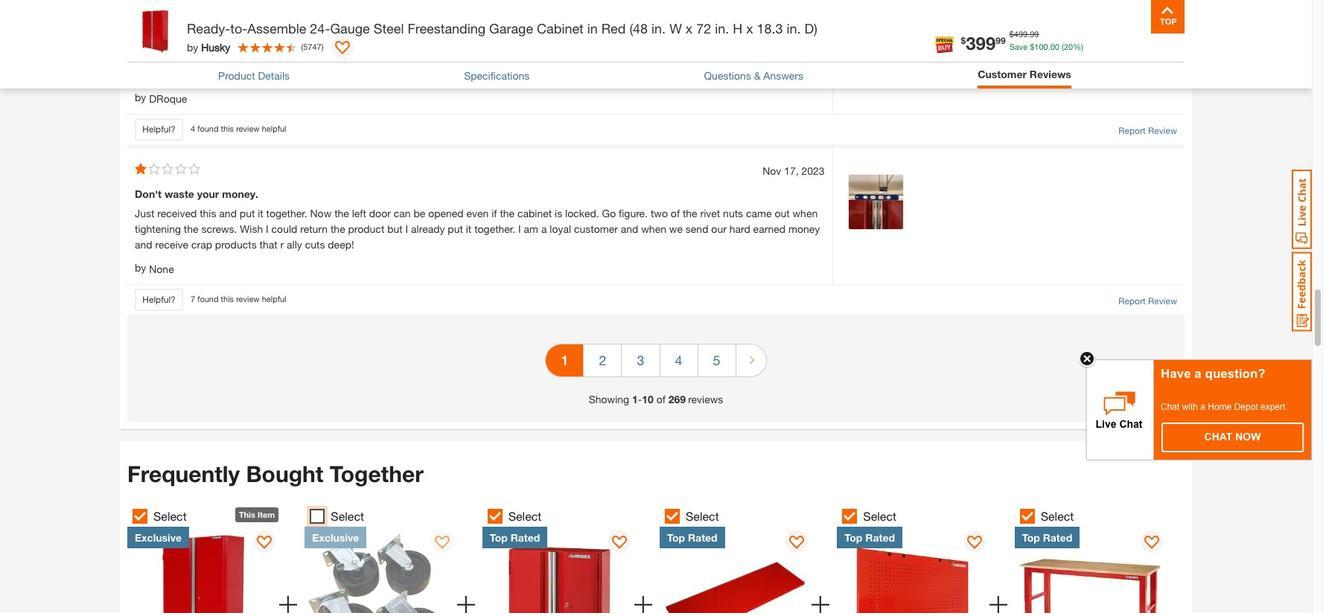 Task type: locate. For each thing, give the bounding box(es) containing it.
1 horizontal spatial 4
[[675, 352, 682, 368]]

earned
[[753, 222, 786, 235]]

2 exclusive from the left
[[312, 532, 359, 544]]

17,
[[784, 164, 799, 177]]

cabinet inside don't waste your money. just received this and put it together. now the left door can be opened even if the cabinet is locked. go figure. two of the rivet nuts came out when tightening the screws. wish i could return the product but i already put it together. i am a loyal customer and when we send our hard earned money and receive crap products that r ally cuts deep!
[[517, 207, 552, 219]]

2 top from the left
[[667, 532, 685, 544]]

0 vertical spatial helpful?
[[142, 123, 176, 135]]

1 horizontal spatial $
[[1009, 29, 1014, 39]]

and down 'gauge'
[[352, 52, 370, 65]]

1 vertical spatial with
[[1182, 402, 1198, 413]]

rated inside "4 / 6" group
[[688, 532, 718, 544]]

exclusive inside 1 / 6 group
[[135, 532, 182, 544]]

the right if
[[500, 207, 515, 219]]

2 review from the top
[[236, 294, 260, 304]]

select for 5 / 6 group
[[863, 509, 897, 523]]

2 report from the top
[[1119, 295, 1146, 306]]

report review button
[[1119, 124, 1177, 137], [1119, 295, 1177, 308]]

and down figure.
[[621, 222, 638, 235]]

2 nov from the top
[[763, 164, 781, 177]]

2 report review button from the top
[[1119, 295, 1177, 308]]

2 in. from the left
[[715, 20, 729, 36]]

by for by droque
[[135, 91, 146, 103]]

top button
[[1151, 0, 1185, 34]]

select for 6 / 6 group
[[1041, 509, 1074, 523]]

cabinet down freestanding
[[429, 52, 463, 65]]

0 horizontal spatial 4
[[191, 124, 195, 133]]

0 vertical spatial review
[[236, 124, 260, 133]]

crap
[[191, 238, 212, 251]]

select inside 1 / 6 group
[[153, 509, 187, 523]]

depot
[[1234, 402, 1258, 413]]

rivet
[[700, 207, 720, 219]]

now
[[1236, 431, 1261, 443]]

1 horizontal spatial received
[[378, 52, 417, 65]]

in. left h
[[715, 20, 729, 36]]

top for 6 ft. adjustable height solid wood top workbench in red for ready to assemble steel garage storage system image
[[1022, 532, 1040, 544]]

it down even
[[466, 222, 472, 235]]

2 horizontal spatial put
[[797, 52, 812, 65]]

0 vertical spatial report review button
[[1119, 124, 1177, 137]]

2023 right '19,'
[[802, 9, 825, 22]]

2 top rated from the left
[[667, 532, 718, 544]]

a up specifications
[[488, 52, 494, 65]]

1 review from the top
[[236, 124, 260, 133]]

i down steel at the left of page
[[372, 52, 375, 65]]

i
[[241, 52, 244, 65], [372, 52, 375, 65], [266, 222, 269, 235], [406, 222, 408, 235], [518, 222, 521, 235]]

1 / 6 group
[[127, 503, 297, 614]]

found right '7'
[[197, 294, 219, 304]]

3 link
[[622, 344, 659, 376]]

select up 2-pack steel pegboard set in red (36 in. w x 26 in. h) for ready-to-assemble steel garage storage system image at the right
[[863, 509, 897, 523]]

$ left save
[[961, 35, 966, 46]]

already
[[411, 222, 445, 235]]

0 vertical spatial put
[[797, 52, 812, 65]]

$ right save
[[1030, 41, 1035, 51]]

display image inside 5 / 6 group
[[967, 536, 982, 551]]

none button
[[149, 261, 174, 277]]

2023
[[802, 9, 825, 22], [802, 164, 825, 177]]

2023 for nov 17, 2023
[[802, 164, 825, 177]]

select down together
[[331, 509, 364, 523]]

0 horizontal spatial 99
[[996, 35, 1006, 46]]

a right am
[[541, 222, 547, 235]]

( up new
[[301, 42, 303, 51]]

0 vertical spatial nov
[[763, 9, 781, 22]]

wish
[[240, 222, 263, 235]]

1 vertical spatial found
[[197, 294, 219, 304]]

of inside don't waste your money. just received this and put it together. now the left door can be opened even if the cabinet is locked. go figure. two of the rivet nuts came out when tightening the screws. wish i could return the product but i already put it together. i am a loyal customer and when we send our hard earned money and receive crap products that r ally cuts deep!
[[671, 207, 680, 219]]

this
[[221, 124, 234, 133], [200, 207, 216, 219], [221, 294, 234, 304]]

put
[[797, 52, 812, 65], [240, 207, 255, 219], [448, 222, 463, 235]]

select up 2-pack steel shelf set in red for rta 48 in. garage cabinet image
[[686, 509, 719, 523]]

4 for 4
[[675, 352, 682, 368]]

3 top from the left
[[845, 532, 863, 544]]

hard
[[730, 222, 750, 235]]

1 horizontal spatial put
[[448, 222, 463, 235]]

by down used
[[135, 91, 146, 103]]

1 horizontal spatial with
[[1182, 402, 1198, 413]]

cuts
[[305, 238, 325, 251]]

1 vertical spatial nov
[[763, 164, 781, 177]]

product inside a lot of damage. i'm very disappointed. i pay for a new product and i received a cabinet with a lot of scratches, damaged corners. the packing was good, they put a used gabinet inside.
[[313, 52, 349, 65]]

2 horizontal spatial in.
[[787, 20, 801, 36]]

( right 00
[[1062, 41, 1064, 51]]

navigation
[[545, 333, 767, 391]]

1 report review button from the top
[[1119, 124, 1177, 137]]

1 review from the top
[[1148, 125, 1177, 136]]

save
[[1009, 41, 1028, 51]]

garage
[[489, 20, 533, 36]]

5 select from the left
[[863, 509, 897, 523]]

1 horizontal spatial lot
[[497, 52, 508, 65]]

1 vertical spatial helpful
[[262, 294, 286, 304]]

0 vertical spatial by
[[187, 41, 198, 53]]

review
[[1148, 125, 1177, 136], [1148, 295, 1177, 306]]

3 rated from the left
[[865, 532, 895, 544]]

helpful? button down none button
[[135, 289, 183, 311]]

helpful? down none button
[[142, 294, 176, 305]]

report review button for a lot of damage. i'm very disappointed. i pay for a new product and i received a cabinet with a lot of scratches, damaged corners. the packing was good, they put a used gabinet inside.
[[1119, 124, 1177, 137]]

0 vertical spatial report
[[1119, 125, 1146, 136]]

helpful down that
[[262, 294, 286, 304]]

put down opened
[[448, 222, 463, 235]]

the up deep!
[[331, 222, 345, 235]]

by inside by none
[[135, 261, 146, 274]]

99
[[1030, 29, 1039, 39], [996, 35, 1006, 46]]

questions
[[704, 69, 751, 82]]

1 ( from the left
[[1062, 41, 1064, 51]]

cabinet up am
[[517, 207, 552, 219]]

together. up could
[[266, 207, 307, 219]]

freestanding
[[408, 20, 486, 36]]

helpful? button
[[135, 118, 183, 140], [135, 289, 183, 311]]

exclusive
[[135, 532, 182, 544], [312, 532, 359, 544]]

review right '7'
[[236, 294, 260, 304]]

2 report review from the top
[[1119, 295, 1177, 306]]

2 select from the left
[[331, 509, 364, 523]]

0 horizontal spatial cabinet
[[429, 52, 463, 65]]

select inside 6 / 6 group
[[1041, 509, 1074, 523]]

0 horizontal spatial display image
[[612, 536, 627, 551]]

showing 1 - 10 of 269 reviews
[[589, 393, 723, 405]]

review down product details
[[236, 124, 260, 133]]

1 horizontal spatial in.
[[715, 20, 729, 36]]

select inside "4 / 6" group
[[686, 509, 719, 523]]

together. down if
[[474, 222, 515, 235]]

0 vertical spatial together.
[[266, 207, 307, 219]]

0 vertical spatial cabinet
[[429, 52, 463, 65]]

0 horizontal spatial when
[[641, 222, 666, 235]]

top rated inside 3 / 6 group
[[490, 532, 540, 544]]

0 vertical spatial 2023
[[802, 9, 825, 22]]

1 vertical spatial review
[[236, 294, 260, 304]]

a left home
[[1201, 402, 1206, 413]]

report review button for don't waste your money. just received this and put it together. now the left door can be opened even if the cabinet is locked. go figure. two of the rivet nuts came out when tightening the screws. wish i could return the product but i already put it together. i am a loyal customer and when we send our hard earned money and receive crap products that r ally cuts deep!
[[1119, 295, 1177, 308]]

1 horizontal spatial 99
[[1030, 29, 1039, 39]]

1 horizontal spatial cabinet
[[517, 207, 552, 219]]

received
[[378, 52, 417, 65], [157, 207, 197, 219]]

product down )
[[313, 52, 349, 65]]

by inside by droque
[[135, 91, 146, 103]]

rated for 2-pack steel shelf set in red for rta 48 in. garage cabinet image
[[688, 532, 718, 544]]

1 vertical spatial 2023
[[802, 164, 825, 177]]

4 right 3
[[675, 352, 682, 368]]

this up the screws.
[[200, 207, 216, 219]]

display image inside 3 / 6 group
[[612, 536, 627, 551]]

display image for 2 / 6 group
[[435, 536, 450, 551]]

don't
[[135, 187, 162, 200]]

1 vertical spatial report review
[[1119, 295, 1177, 306]]

top inside 6 / 6 group
[[1022, 532, 1040, 544]]

2 2023 from the top
[[802, 164, 825, 177]]

$ inside $ 399 99
[[961, 35, 966, 46]]

in. left d)
[[787, 20, 801, 36]]

20
[[1064, 41, 1073, 51]]

0 horizontal spatial (
[[301, 42, 303, 51]]

0 vertical spatial received
[[378, 52, 417, 65]]

top rated inside 6 / 6 group
[[1022, 532, 1073, 544]]

of up we
[[671, 207, 680, 219]]

0 vertical spatial helpful
[[262, 124, 286, 133]]

select up ready-to-assemble 24-gauge steel wall mounted garage cabinet in red (28 in. w x 29.7 in. h x 12 in. d) "image" at the bottom left of page
[[508, 509, 542, 523]]

1 horizontal spatial (
[[1062, 41, 1064, 51]]

review for none
[[236, 294, 260, 304]]

i right 'but'
[[406, 222, 408, 235]]

1 top from the left
[[490, 532, 508, 544]]

a
[[282, 52, 288, 65], [420, 52, 426, 65], [488, 52, 494, 65], [815, 52, 821, 65], [541, 222, 547, 235], [1195, 367, 1202, 381], [1201, 402, 1206, 413]]

0 vertical spatial this
[[221, 124, 234, 133]]

product
[[313, 52, 349, 65], [348, 222, 384, 235]]

top for ready-to-assemble 24-gauge steel wall mounted garage cabinet in red (28 in. w x 29.7 in. h x 12 in. d) "image" at the bottom left of page
[[490, 532, 508, 544]]

this down product
[[221, 124, 234, 133]]

display image inside 6 / 6 group
[[1144, 536, 1159, 551]]

top rated inside "4 / 6" group
[[667, 532, 718, 544]]

$ up save
[[1009, 29, 1014, 39]]

top rated for 6 ft. adjustable height solid wood top workbench in red for ready to assemble steel garage storage system image
[[1022, 532, 1073, 544]]

with right chat at the bottom of the page
[[1182, 402, 1198, 413]]

2 helpful? from the top
[[142, 294, 176, 305]]

1 vertical spatial review
[[1148, 295, 1177, 306]]

opened
[[428, 207, 464, 219]]

7 found this review helpful
[[191, 294, 286, 304]]

select inside 3 / 6 group
[[508, 509, 542, 523]]

1 horizontal spatial it
[[466, 222, 472, 235]]

expert.
[[1261, 402, 1288, 413]]

display image
[[612, 536, 627, 551], [790, 536, 804, 551]]

helpful? down by droque
[[142, 123, 176, 135]]

w
[[670, 20, 682, 36]]

select for "4 / 6" group
[[686, 509, 719, 523]]

499
[[1014, 29, 1028, 39]]

nov for nov 19, 2023
[[763, 9, 781, 22]]

1 found from the top
[[197, 124, 219, 133]]

1 2023 from the top
[[802, 9, 825, 22]]

report for i'm very disappointed. i pay for a new product and i received a cabinet with a lot of scratches, damaged corners. the packing was good, they put a used gabinet inside.
[[1119, 125, 1146, 136]]

( inside $ 499 . 99 save $ 100 . 00 ( 20 %)
[[1062, 41, 1064, 51]]

when up money in the top right of the page
[[793, 207, 818, 219]]

4 top from the left
[[1022, 532, 1040, 544]]

4 for 4 found this review helpful
[[191, 124, 195, 133]]

ready-
[[187, 20, 230, 36]]

0 vertical spatial report review
[[1119, 125, 1177, 136]]

nov left 17,
[[763, 164, 781, 177]]

received down waste
[[157, 207, 197, 219]]

exclusive inside 2 / 6 group
[[312, 532, 359, 544]]

0 horizontal spatial .
[[1028, 29, 1030, 39]]

top rated for 2-pack steel shelf set in red for rta 48 in. garage cabinet image
[[667, 532, 718, 544]]

4 / 6 group
[[659, 503, 830, 614]]

99 right 499 in the top of the page
[[1030, 29, 1039, 39]]

customer
[[978, 68, 1027, 80]]

(48
[[630, 20, 648, 36]]

by husky
[[187, 41, 230, 53]]

helpful? button down by droque
[[135, 118, 183, 140]]

4 top rated from the left
[[1022, 532, 1073, 544]]

select
[[153, 509, 187, 523], [331, 509, 364, 523], [508, 509, 542, 523], [686, 509, 719, 523], [863, 509, 897, 523], [1041, 509, 1074, 523]]

0 horizontal spatial received
[[157, 207, 197, 219]]

1 horizontal spatial display image
[[790, 536, 804, 551]]

3 select from the left
[[508, 509, 542, 523]]

0 horizontal spatial x
[[686, 20, 693, 36]]

item
[[258, 510, 275, 520]]

1 select from the left
[[153, 509, 187, 523]]

top inside 5 / 6 group
[[845, 532, 863, 544]]

rated for ready-to-assemble 24-gauge steel wall mounted garage cabinet in red (28 in. w x 29.7 in. h x 12 in. d) "image" at the bottom left of page
[[511, 532, 540, 544]]

$
[[1009, 29, 1014, 39], [961, 35, 966, 46], [1030, 41, 1035, 51]]

0 vertical spatial 4
[[191, 124, 195, 133]]

1 helpful? from the top
[[142, 123, 176, 135]]

4 down gabinet on the top left of the page
[[191, 124, 195, 133]]

6 select from the left
[[1041, 509, 1074, 523]]

top inside "4 / 6" group
[[667, 532, 685, 544]]

0 vertical spatial when
[[793, 207, 818, 219]]

1 vertical spatial 4
[[675, 352, 682, 368]]

1 vertical spatial cabinet
[[517, 207, 552, 219]]

chat
[[1161, 402, 1180, 413]]

&
[[754, 69, 761, 82]]

top inside 3 / 6 group
[[490, 532, 508, 544]]

1 horizontal spatial when
[[793, 207, 818, 219]]

x right h
[[746, 20, 753, 36]]

they
[[774, 52, 794, 65]]

details
[[258, 69, 290, 82]]

)
[[321, 42, 324, 51]]

this for tightening
[[221, 294, 234, 304]]

1 vertical spatial it
[[466, 222, 472, 235]]

select for 3 / 6 group
[[508, 509, 542, 523]]

2 vertical spatial by
[[135, 261, 146, 274]]

when
[[793, 207, 818, 219], [641, 222, 666, 235]]

be
[[414, 207, 425, 219]]

0 horizontal spatial $
[[961, 35, 966, 46]]

display image
[[335, 41, 350, 56], [257, 536, 272, 551], [435, 536, 450, 551], [967, 536, 982, 551], [1144, 536, 1159, 551]]

very
[[152, 52, 172, 65]]

1 vertical spatial helpful? button
[[135, 289, 183, 311]]

select up 6 ft. adjustable height solid wood top workbench in red for ready to assemble steel garage storage system image
[[1041, 509, 1074, 523]]

1 horizontal spatial x
[[746, 20, 753, 36]]

1 helpful? button from the top
[[135, 118, 183, 140]]

by none
[[135, 261, 174, 275]]

specifications button
[[464, 68, 530, 83], [464, 68, 530, 83]]

1 top rated from the left
[[490, 532, 540, 544]]

2 found from the top
[[197, 294, 219, 304]]

18.3
[[757, 20, 783, 36]]

rated for 6 ft. adjustable height solid wood top workbench in red for ready to assemble steel garage storage system image
[[1043, 532, 1073, 544]]

2023 right 17,
[[802, 164, 825, 177]]

0 horizontal spatial with
[[466, 52, 485, 65]]

a lot of damage. i'm very disappointed. i pay for a new product and i received a cabinet with a lot of scratches, damaged corners. the packing was good, they put a used gabinet inside.
[[135, 33, 821, 80]]

2 review from the top
[[1148, 295, 1177, 306]]

1 horizontal spatial .
[[1048, 41, 1050, 51]]

of up specifications
[[511, 52, 520, 65]]

3 top rated from the left
[[845, 532, 895, 544]]

put up wish
[[240, 207, 255, 219]]

report review for just received this and put it together. now the left door can be opened even if the cabinet is locked. go figure. two of the rivet nuts came out when tightening the screws. wish i could return the product but i already put it together. i am a loyal customer and when we send our hard earned money and receive crap products that r ally cuts deep!
[[1119, 295, 1177, 306]]

of up very
[[160, 33, 170, 45]]

1 vertical spatial helpful?
[[142, 294, 176, 305]]

rated
[[511, 532, 540, 544], [688, 532, 718, 544], [865, 532, 895, 544], [1043, 532, 1073, 544]]

2-pack steel shelf set in red for rta 48 in. garage cabinet image
[[660, 527, 812, 614]]

found down the inside.
[[197, 124, 219, 133]]

just
[[135, 207, 154, 219]]

x right w
[[686, 20, 693, 36]]

2 vertical spatial this
[[221, 294, 234, 304]]

99 left save
[[996, 35, 1006, 46]]

1 nov from the top
[[763, 9, 781, 22]]

select down frequently
[[153, 509, 187, 523]]

by left husky
[[187, 41, 198, 53]]

top rated for 2-pack steel pegboard set in red (36 in. w x 26 in. h) for ready-to-assemble steel garage storage system image at the right
[[845, 532, 895, 544]]

2 / 6 group
[[304, 503, 475, 614]]

2 display image from the left
[[790, 536, 804, 551]]

in
[[587, 20, 598, 36]]

by left none button
[[135, 261, 146, 274]]

2 rated from the left
[[688, 532, 718, 544]]

select inside 2 / 6 group
[[331, 509, 364, 523]]

1 horizontal spatial together.
[[474, 222, 515, 235]]

in. left w
[[652, 20, 666, 36]]

1 report review from the top
[[1119, 125, 1177, 136]]

nov left '19,'
[[763, 9, 781, 22]]

it up wish
[[258, 207, 263, 219]]

received down steel at the left of page
[[378, 52, 417, 65]]

review for i'm very disappointed. i pay for a new product and i received a cabinet with a lot of scratches, damaged corners. the packing was good, they put a used gabinet inside.
[[1148, 125, 1177, 136]]

with up specifications
[[466, 52, 485, 65]]

helpful down details
[[262, 124, 286, 133]]

4 select from the left
[[686, 509, 719, 523]]

top rated inside 5 / 6 group
[[845, 532, 895, 544]]

100
[[1035, 41, 1048, 51]]

0 vertical spatial review
[[1148, 125, 1177, 136]]

1 vertical spatial when
[[641, 222, 666, 235]]

0 vertical spatial found
[[197, 124, 219, 133]]

droque button
[[149, 91, 187, 106]]

5 / 6 group
[[836, 503, 1007, 614]]

0 horizontal spatial it
[[258, 207, 263, 219]]

2 helpful? button from the top
[[135, 289, 183, 311]]

this right '7'
[[221, 294, 234, 304]]

1 helpful from the top
[[262, 124, 286, 133]]

top rated for ready-to-assemble 24-gauge steel wall mounted garage cabinet in red (28 in. w x 29.7 in. h x 12 in. d) "image" at the bottom left of page
[[490, 532, 540, 544]]

lot up specifications
[[497, 52, 508, 65]]

1 x from the left
[[686, 20, 693, 36]]

when down two
[[641, 222, 666, 235]]

can
[[394, 207, 411, 219]]

1 display image from the left
[[612, 536, 627, 551]]

0 horizontal spatial together.
[[266, 207, 307, 219]]

this for inside.
[[221, 124, 234, 133]]

put right "they" at the top
[[797, 52, 812, 65]]

0 horizontal spatial lot
[[145, 33, 158, 45]]

1 vertical spatial report
[[1119, 295, 1146, 306]]

1 vertical spatial received
[[157, 207, 197, 219]]

a right have
[[1195, 367, 1202, 381]]

1 horizontal spatial exclusive
[[312, 532, 359, 544]]

money
[[789, 222, 820, 235]]

i'm
[[135, 52, 149, 65]]

1 report from the top
[[1119, 125, 1146, 136]]

0 vertical spatial product
[[313, 52, 349, 65]]

select inside 5 / 6 group
[[863, 509, 897, 523]]

$ 399 99
[[961, 32, 1006, 53]]

gabinet
[[160, 68, 195, 80]]

ally
[[287, 238, 302, 251]]

showing
[[589, 393, 629, 405]]

1 vertical spatial put
[[240, 207, 255, 219]]

rated inside 6 / 6 group
[[1043, 532, 1073, 544]]

rated inside 3 / 6 group
[[511, 532, 540, 544]]

review
[[236, 124, 260, 133], [236, 294, 260, 304]]

0 vertical spatial helpful? button
[[135, 118, 183, 140]]

display image inside 2 / 6 group
[[435, 536, 450, 551]]

1 vertical spatial this
[[200, 207, 216, 219]]

nuts
[[723, 207, 743, 219]]

0 horizontal spatial in.
[[652, 20, 666, 36]]

2 helpful from the top
[[262, 294, 286, 304]]

received inside a lot of damage. i'm very disappointed. i pay for a new product and i received a cabinet with a lot of scratches, damaged corners. the packing was good, they put a used gabinet inside.
[[378, 52, 417, 65]]

1 rated from the left
[[511, 532, 540, 544]]

1 vertical spatial report review button
[[1119, 295, 1177, 308]]

2 ( from the left
[[301, 42, 303, 51]]

top rated
[[490, 532, 540, 544], [667, 532, 718, 544], [845, 532, 895, 544], [1022, 532, 1073, 544]]

lot right a
[[145, 33, 158, 45]]

0 vertical spatial with
[[466, 52, 485, 65]]

1 vertical spatial by
[[135, 91, 146, 103]]

deep!
[[328, 238, 354, 251]]

4 rated from the left
[[1043, 532, 1073, 544]]

product details button
[[218, 68, 290, 83], [218, 68, 290, 83]]

rated inside 5 / 6 group
[[865, 532, 895, 544]]

lot
[[145, 33, 158, 45], [497, 52, 508, 65]]

questions & answers button
[[704, 68, 803, 83], [704, 68, 803, 83]]

1 exclusive from the left
[[135, 532, 182, 544]]

1 vertical spatial product
[[348, 222, 384, 235]]

steel
[[374, 20, 404, 36]]

product down left
[[348, 222, 384, 235]]

0 horizontal spatial exclusive
[[135, 532, 182, 544]]

%)
[[1073, 41, 1083, 51]]



Task type: vqa. For each thing, say whether or not it's contained in the screenshot.
Home
yes



Task type: describe. For each thing, give the bounding box(es) containing it.
( 5747 )
[[301, 42, 324, 51]]

questions & answers
[[704, 69, 803, 82]]

together
[[330, 461, 424, 487]]

helpful for together.
[[262, 294, 286, 304]]

now
[[310, 207, 332, 219]]

red
[[601, 20, 626, 36]]

2-pack steel pegboard set in red (36 in. w x 26 in. h) for ready-to-assemble steel garage storage system image
[[837, 527, 989, 614]]

2 x from the left
[[746, 20, 753, 36]]

customer
[[574, 222, 618, 235]]

0 horizontal spatial put
[[240, 207, 255, 219]]

99 inside $ 499 . 99 save $ 100 . 00 ( 20 %)
[[1030, 29, 1039, 39]]

0 vertical spatial .
[[1028, 29, 1030, 39]]

ready-to-assemble 24-gauge steel freestanding garage cabinet in red (48 in. w x 72 in. h x 18.3 in. d)
[[187, 20, 818, 36]]

1 vertical spatial .
[[1048, 41, 1050, 51]]

disappointed.
[[175, 52, 238, 65]]

$ for 399
[[961, 35, 966, 46]]

found for none
[[197, 294, 219, 304]]

0 vertical spatial lot
[[145, 33, 158, 45]]

put inside a lot of damage. i'm very disappointed. i pay for a new product and i received a cabinet with a lot of scratches, damaged corners. the packing was good, they put a used gabinet inside.
[[797, 52, 812, 65]]

and down tightening
[[135, 238, 152, 251]]

found for droque
[[197, 124, 219, 133]]

that
[[260, 238, 277, 251]]

select for 2 / 6 group
[[331, 509, 364, 523]]

2 link
[[584, 344, 621, 376]]

damage.
[[173, 33, 216, 45]]

gauge
[[330, 20, 370, 36]]

good,
[[744, 52, 771, 65]]

top for 2-pack steel pegboard set in red (36 in. w x 26 in. h) for ready-to-assemble steel garage storage system image at the right
[[845, 532, 863, 544]]

products
[[215, 238, 257, 251]]

money.
[[222, 187, 258, 200]]

by for by husky
[[187, 41, 198, 53]]

72
[[696, 20, 711, 36]]

display image for 6 / 6 group
[[1144, 536, 1159, 551]]

cabinet inside a lot of damage. i'm very disappointed. i pay for a new product and i received a cabinet with a lot of scratches, damaged corners. the packing was good, they put a used gabinet inside.
[[429, 52, 463, 65]]

7
[[191, 294, 195, 304]]

new
[[291, 52, 310, 65]]

a
[[135, 33, 142, 45]]

display image for ready-to-assemble 24-gauge steel wall mounted garage cabinet in red (28 in. w x 29.7 in. h x 12 in. d) "image" at the bottom left of page
[[612, 536, 627, 551]]

bought
[[246, 461, 323, 487]]

helpful for a
[[262, 124, 286, 133]]

don't waste your money. just received this and put it together. now the left door can be opened even if the cabinet is locked. go figure. two of the rivet nuts came out when tightening the screws. wish i could return the product but i already put it together. i am a loyal customer and when we send our hard earned money and receive crap products that r ally cuts deep!
[[135, 187, 820, 251]]

nov for nov 17, 2023
[[763, 164, 781, 177]]

5 in. caster kit for ready-to-assemble steel garage base cabinets image
[[305, 527, 457, 614]]

this
[[239, 510, 255, 520]]

and up the screws.
[[219, 207, 237, 219]]

helpful? button for droque
[[135, 118, 183, 140]]

figure.
[[619, 207, 648, 219]]

is
[[555, 207, 562, 219]]

6 ft. adjustable height solid wood top workbench in red for ready to assemble steel garage storage system image
[[1015, 527, 1167, 614]]

receive
[[155, 238, 188, 251]]

exclusive for display icon in 2 / 6 group
[[312, 532, 359, 544]]

d)
[[805, 20, 818, 36]]

exclusive for display icon in the 1 / 6 group
[[135, 532, 182, 544]]

home
[[1208, 402, 1232, 413]]

feedback link image
[[1292, 252, 1312, 332]]

product
[[218, 69, 255, 82]]

even
[[467, 207, 489, 219]]

report for just received this and put it together. now the left door can be opened even if the cabinet is locked. go figure. two of the rivet nuts came out when tightening the screws. wish i could return the product but i already put it together. i am a loyal customer and when we send our hard earned money and receive crap products that r ally cuts deep!
[[1119, 295, 1146, 306]]

customer reviews
[[978, 68, 1071, 80]]

review for droque
[[236, 124, 260, 133]]

2 horizontal spatial $
[[1030, 41, 1035, 51]]

the up send at the top right
[[683, 207, 697, 219]]

specifications
[[464, 69, 530, 82]]

a down freestanding
[[420, 52, 426, 65]]

of right 10
[[657, 393, 666, 405]]

1 vertical spatial lot
[[497, 52, 508, 65]]

this inside don't waste your money. just received this and put it together. now the left door can be opened even if the cabinet is locked. go figure. two of the rivet nuts came out when tightening the screws. wish i could return the product but i already put it together. i am a loyal customer and when we send our hard earned money and receive crap products that r ally cuts deep!
[[200, 207, 216, 219]]

nov 17, 2023
[[763, 164, 825, 177]]

10
[[642, 393, 654, 405]]

reviews
[[688, 393, 723, 405]]

i up that
[[266, 222, 269, 235]]

chat
[[1204, 431, 1233, 443]]

used
[[135, 68, 158, 80]]

ready-to-assemble 24-gauge steel wall mounted garage cabinet in red (28 in. w x 29.7 in. h x 12 in. d) image
[[482, 527, 634, 614]]

tightening
[[135, 222, 181, 235]]

the
[[662, 52, 680, 65]]

1 vertical spatial together.
[[474, 222, 515, 235]]

report review for i'm very disappointed. i pay for a new product and i received a cabinet with a lot of scratches, damaged corners. the packing was good, they put a used gabinet inside.
[[1119, 125, 1177, 136]]

product image image
[[131, 7, 179, 56]]

3
[[637, 352, 644, 368]]

by droque
[[135, 91, 187, 105]]

none
[[149, 262, 174, 275]]

the up crap
[[184, 222, 199, 235]]

i left am
[[518, 222, 521, 235]]

4 found this review helpful
[[191, 124, 286, 133]]

if
[[492, 207, 497, 219]]

was
[[723, 52, 741, 65]]

chat now
[[1204, 431, 1261, 443]]

loyal
[[550, 222, 571, 235]]

a down d)
[[815, 52, 821, 65]]

display image for 2-pack steel shelf set in red for rta 48 in. garage cabinet image
[[790, 536, 804, 551]]

5
[[713, 352, 720, 368]]

6 / 6 group
[[1014, 503, 1185, 614]]

chat now link
[[1162, 424, 1303, 452]]

have a question?
[[1161, 367, 1266, 381]]

our
[[711, 222, 727, 235]]

with inside a lot of damage. i'm very disappointed. i pay for a new product and i received a cabinet with a lot of scratches, damaged corners. the packing was good, they put a used gabinet inside.
[[466, 52, 485, 65]]

out
[[775, 207, 790, 219]]

display image inside 1 / 6 group
[[257, 536, 272, 551]]

received inside don't waste your money. just received this and put it together. now the left door can be opened even if the cabinet is locked. go figure. two of the rivet nuts came out when tightening the screws. wish i could return the product but i already put it together. i am a loyal customer and when we send our hard earned money and receive crap products that r ally cuts deep!
[[157, 207, 197, 219]]

3 in. from the left
[[787, 20, 801, 36]]

helpful? for droque
[[142, 123, 176, 135]]

could
[[271, 222, 297, 235]]

navigation containing 2
[[545, 333, 767, 391]]

2023 for nov 19, 2023
[[802, 9, 825, 22]]

select for 1 / 6 group
[[153, 509, 187, 523]]

nov 19, 2023
[[763, 9, 825, 22]]

and inside a lot of damage. i'm very disappointed. i pay for a new product and i received a cabinet with a lot of scratches, damaged corners. the packing was good, they put a used gabinet inside.
[[352, 52, 370, 65]]

rated for 2-pack steel pegboard set in red (36 in. w x 26 in. h) for ready-to-assemble steel garage storage system image at the right
[[865, 532, 895, 544]]

product inside don't waste your money. just received this and put it together. now the left door can be opened even if the cabinet is locked. go figure. two of the rivet nuts came out when tightening the screws. wish i could return the product but i already put it together. i am a loyal customer and when we send our hard earned money and receive crap products that r ally cuts deep!
[[348, 222, 384, 235]]

reviews
[[1030, 68, 1071, 80]]

3 / 6 group
[[482, 503, 652, 614]]

packing
[[683, 52, 720, 65]]

$ for 499
[[1009, 29, 1014, 39]]

-
[[638, 393, 642, 405]]

1 in. from the left
[[652, 20, 666, 36]]

corners.
[[621, 52, 660, 65]]

5747
[[303, 42, 321, 51]]

return
[[300, 222, 328, 235]]

99 inside $ 399 99
[[996, 35, 1006, 46]]

2 vertical spatial put
[[448, 222, 463, 235]]

chat with a home depot expert.
[[1161, 402, 1288, 413]]

by for by none
[[135, 261, 146, 274]]

display image for 5 / 6 group
[[967, 536, 982, 551]]

a right for
[[282, 52, 288, 65]]

assemble
[[247, 20, 306, 36]]

r
[[280, 238, 284, 251]]

top for 2-pack steel shelf set in red for rta 48 in. garage cabinet image
[[667, 532, 685, 544]]

answers
[[763, 69, 803, 82]]

i left pay
[[241, 52, 244, 65]]

the left left
[[334, 207, 349, 219]]

helpful? button for none
[[135, 289, 183, 311]]

0 vertical spatial it
[[258, 207, 263, 219]]

waste
[[165, 187, 194, 200]]

this item
[[239, 510, 275, 520]]

review for just received this and put it together. now the left door can be opened even if the cabinet is locked. go figure. two of the rivet nuts came out when tightening the screws. wish i could return the product but i already put it together. i am a loyal customer and when we send our hard earned money and receive crap products that r ally cuts deep!
[[1148, 295, 1177, 306]]

am
[[524, 222, 538, 235]]

pay
[[247, 52, 264, 65]]

have
[[1161, 367, 1191, 381]]

go
[[602, 207, 616, 219]]

live chat image
[[1292, 170, 1312, 249]]

a inside don't waste your money. just received this and put it together. now the left door can be opened even if the cabinet is locked. go figure. two of the rivet nuts came out when tightening the screws. wish i could return the product but i already put it together. i am a loyal customer and when we send our hard earned money and receive crap products that r ally cuts deep!
[[541, 222, 547, 235]]

4 link
[[660, 344, 697, 376]]

to-
[[230, 20, 247, 36]]

helpful? for none
[[142, 294, 176, 305]]

door
[[369, 207, 391, 219]]



